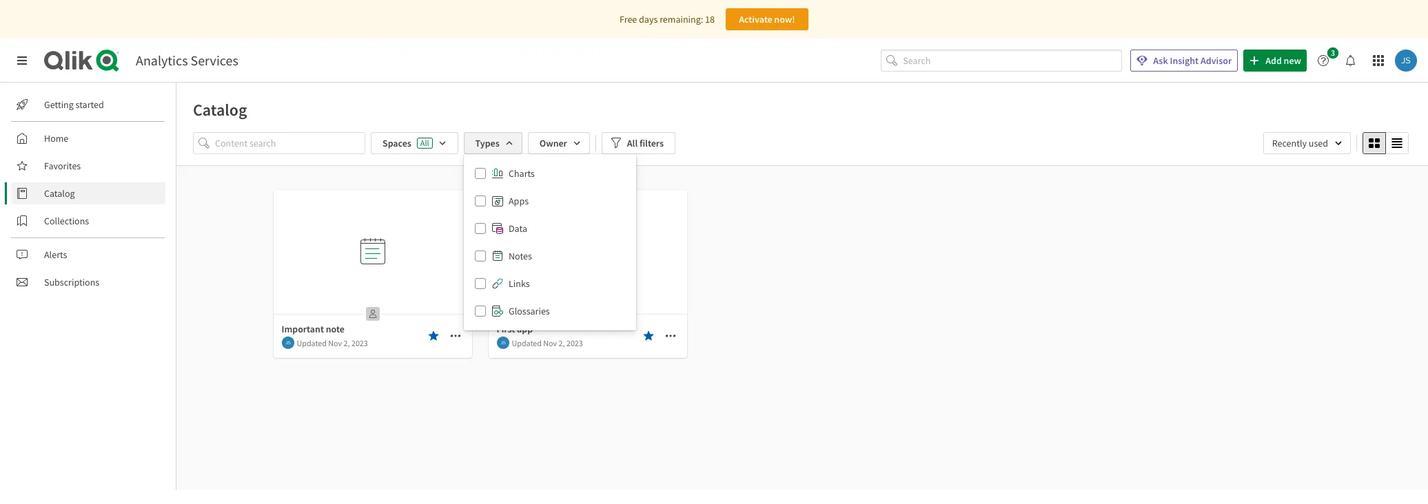 Task type: vqa. For each thing, say whether or not it's contained in the screenshot.
note Updated
yes



Task type: locate. For each thing, give the bounding box(es) containing it.
ask insight advisor
[[1153, 54, 1232, 67]]

1 horizontal spatial all
[[627, 137, 638, 150]]

nov down note
[[328, 338, 342, 348]]

2, for app
[[559, 338, 565, 348]]

getting
[[44, 99, 74, 111]]

1 horizontal spatial catalog
[[193, 99, 247, 121]]

all right spaces
[[420, 138, 429, 148]]

0 horizontal spatial remove from favorites image
[[428, 331, 439, 342]]

jacob simon image
[[282, 337, 294, 349]]

0 vertical spatial jacob simon image
[[1395, 50, 1417, 72]]

ask insight advisor button
[[1131, 50, 1238, 72]]

1 horizontal spatial updated nov 2, 2023
[[512, 338, 583, 348]]

favorites link
[[11, 155, 165, 177]]

1 horizontal spatial nov
[[543, 338, 557, 348]]

activate
[[739, 13, 772, 26]]

getting started
[[44, 99, 104, 111]]

collections link
[[11, 210, 165, 232]]

jacob simon element for important
[[282, 337, 294, 349]]

searchbar element
[[881, 49, 1122, 72]]

remove from favorites image for app
[[643, 331, 654, 342]]

catalog inside navigation pane element
[[44, 188, 75, 200]]

catalog down favorites
[[44, 188, 75, 200]]

18
[[705, 13, 715, 26]]

new
[[1284, 54, 1301, 67]]

2 jacob simon element from the left
[[497, 337, 509, 349]]

2, for note
[[344, 338, 350, 348]]

more actions image
[[450, 331, 461, 342]]

2 updated nov 2, 2023 from the left
[[512, 338, 583, 348]]

updated
[[297, 338, 327, 348], [512, 338, 542, 348]]

1 horizontal spatial updated
[[512, 338, 542, 348]]

0 horizontal spatial jacob simon element
[[282, 337, 294, 349]]

getting started link
[[11, 94, 165, 116]]

0 horizontal spatial updated
[[297, 338, 327, 348]]

filters region
[[176, 130, 1428, 331]]

3
[[1331, 48, 1335, 58]]

used
[[1309, 137, 1328, 150]]

1 horizontal spatial jacob simon element
[[497, 337, 509, 349]]

recently
[[1272, 137, 1307, 150]]

remove from favorites image for note
[[428, 331, 439, 342]]

0 vertical spatial catalog
[[193, 99, 247, 121]]

collections
[[44, 215, 89, 227]]

1 updated from the left
[[297, 338, 327, 348]]

remove from favorites image left more actions image
[[428, 331, 439, 342]]

updated nov 2, 2023 down note
[[297, 338, 368, 348]]

Recently used field
[[1263, 132, 1351, 154]]

Search text field
[[903, 49, 1122, 72]]

updated down app on the bottom
[[512, 338, 542, 348]]

1 nov from the left
[[328, 338, 342, 348]]

3 button
[[1313, 48, 1343, 72]]

updated nov 2, 2023 down app on the bottom
[[512, 338, 583, 348]]

2 nov from the left
[[543, 338, 557, 348]]

2023
[[351, 338, 368, 348], [567, 338, 583, 348]]

jacob simon element down important
[[282, 337, 294, 349]]

2,
[[344, 338, 350, 348], [559, 338, 565, 348]]

1 horizontal spatial 2023
[[567, 338, 583, 348]]

nov for note
[[328, 338, 342, 348]]

0 horizontal spatial nov
[[328, 338, 342, 348]]

2 updated from the left
[[512, 338, 542, 348]]

2 remove from favorites image from the left
[[643, 331, 654, 342]]

1 vertical spatial jacob simon image
[[497, 337, 509, 349]]

jacob simon element down first
[[497, 337, 509, 349]]

1 remove from favorites image from the left
[[428, 331, 439, 342]]

1 2, from the left
[[344, 338, 350, 348]]

catalog down services
[[193, 99, 247, 121]]

remove from favorites image left more actions icon
[[643, 331, 654, 342]]

all inside dropdown button
[[627, 137, 638, 150]]

1 horizontal spatial remove from favorites image
[[643, 331, 654, 342]]

2 2023 from the left
[[567, 338, 583, 348]]

remaining:
[[660, 13, 703, 26]]

note
[[326, 323, 345, 336]]

1 updated nov 2, 2023 from the left
[[297, 338, 368, 348]]

1 horizontal spatial 2,
[[559, 338, 565, 348]]

types button
[[464, 132, 522, 154]]

more actions image
[[665, 331, 676, 342]]

2023 for important note
[[351, 338, 368, 348]]

all filters button
[[602, 132, 676, 154]]

app
[[517, 323, 533, 336]]

jacob simon element
[[282, 337, 294, 349], [497, 337, 509, 349]]

first app
[[497, 323, 533, 336]]

remove from favorites image
[[428, 331, 439, 342], [643, 331, 654, 342]]

all
[[627, 137, 638, 150], [420, 138, 429, 148]]

all for all filters
[[627, 137, 638, 150]]

important
[[282, 323, 324, 336]]

jacob simon image
[[1395, 50, 1417, 72], [497, 337, 509, 349]]

1 horizontal spatial jacob simon image
[[1395, 50, 1417, 72]]

updated for note
[[297, 338, 327, 348]]

Content search text field
[[215, 132, 365, 154]]

updated nov 2, 2023
[[297, 338, 368, 348], [512, 338, 583, 348]]

updated down important note
[[297, 338, 327, 348]]

1 vertical spatial catalog
[[44, 188, 75, 200]]

0 horizontal spatial 2,
[[344, 338, 350, 348]]

links
[[509, 278, 530, 290]]

all left filters
[[627, 137, 638, 150]]

nov
[[328, 338, 342, 348], [543, 338, 557, 348]]

nov down the glossaries
[[543, 338, 557, 348]]

0 horizontal spatial catalog
[[44, 188, 75, 200]]

switch view group
[[1363, 132, 1409, 154]]

recently used
[[1272, 137, 1328, 150]]

1 jacob simon element from the left
[[282, 337, 294, 349]]

1 2023 from the left
[[351, 338, 368, 348]]

personal element
[[362, 303, 384, 325]]

updated nov 2, 2023 for app
[[512, 338, 583, 348]]

0 horizontal spatial 2023
[[351, 338, 368, 348]]

advisor
[[1201, 54, 1232, 67]]

charts
[[509, 168, 535, 180]]

catalog
[[193, 99, 247, 121], [44, 188, 75, 200]]

0 horizontal spatial updated nov 2, 2023
[[297, 338, 368, 348]]

2 2, from the left
[[559, 338, 565, 348]]

owner button
[[528, 132, 590, 154]]

0 horizontal spatial all
[[420, 138, 429, 148]]

subscriptions
[[44, 276, 99, 289]]

updated for app
[[512, 338, 542, 348]]

free
[[620, 13, 637, 26]]



Task type: describe. For each thing, give the bounding box(es) containing it.
analytics services element
[[136, 52, 238, 69]]

alerts link
[[11, 244, 165, 266]]

first
[[497, 323, 515, 336]]

apps
[[509, 195, 529, 207]]

types
[[475, 137, 500, 150]]

notes
[[509, 250, 532, 263]]

glossaries
[[509, 305, 550, 318]]

home
[[44, 132, 68, 145]]

activate now! link
[[726, 8, 809, 30]]

services
[[191, 52, 238, 69]]

owner
[[540, 137, 567, 150]]

analytics
[[136, 52, 188, 69]]

insight
[[1170, 54, 1199, 67]]

spaces
[[383, 137, 411, 150]]

days
[[639, 13, 658, 26]]

favorites
[[44, 160, 81, 172]]

2023 for first app
[[567, 338, 583, 348]]

add
[[1266, 54, 1282, 67]]

free days remaining: 18
[[620, 13, 715, 26]]

add new button
[[1244, 50, 1307, 72]]

analytics services
[[136, 52, 238, 69]]

updated nov 2, 2023 for note
[[297, 338, 368, 348]]

started
[[76, 99, 104, 111]]

nov for app
[[543, 338, 557, 348]]

home link
[[11, 128, 165, 150]]

data
[[509, 223, 527, 235]]

alerts
[[44, 249, 67, 261]]

important note
[[282, 323, 345, 336]]

close sidebar menu image
[[17, 55, 28, 66]]

catalog link
[[11, 183, 165, 205]]

jacob simon element for first
[[497, 337, 509, 349]]

navigation pane element
[[0, 88, 176, 299]]

filters
[[640, 137, 664, 150]]

subscriptions link
[[11, 272, 165, 294]]

ask
[[1153, 54, 1168, 67]]

all for all
[[420, 138, 429, 148]]

now!
[[774, 13, 795, 26]]

activate now!
[[739, 13, 795, 26]]

add new
[[1266, 54, 1301, 67]]

all filters
[[627, 137, 664, 150]]

0 horizontal spatial jacob simon image
[[497, 337, 509, 349]]



